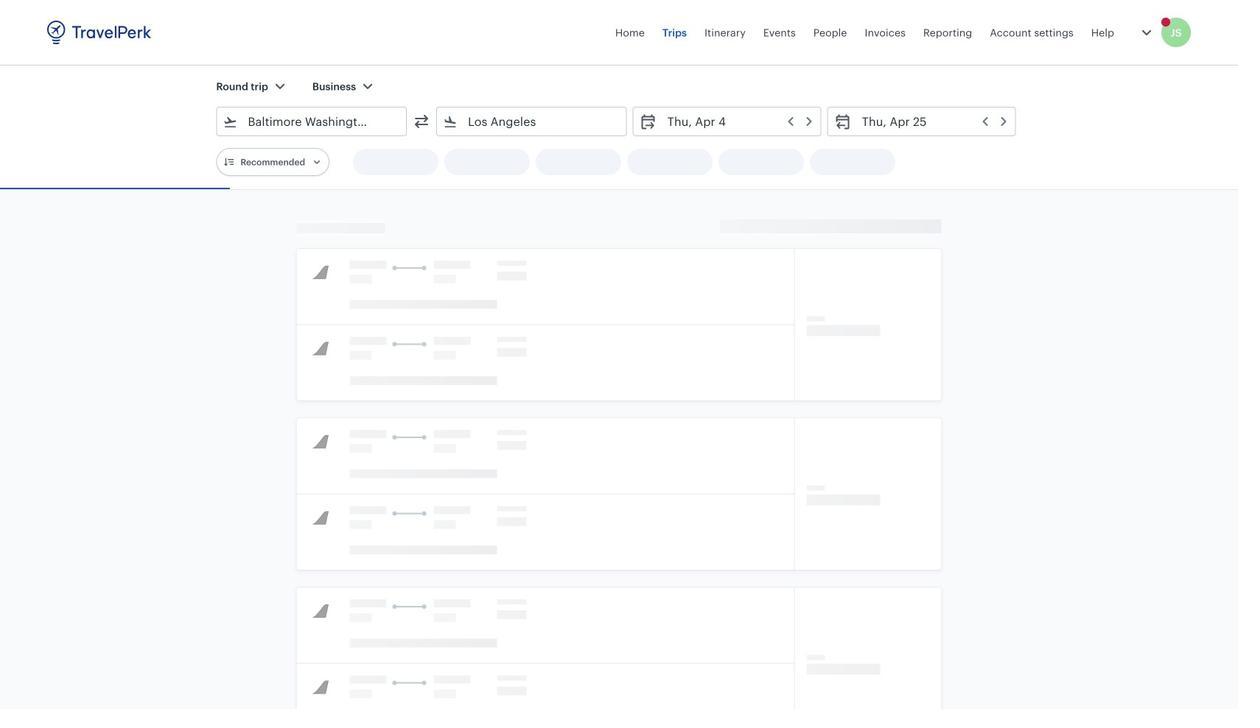 Task type: describe. For each thing, give the bounding box(es) containing it.
Return field
[[852, 110, 1010, 133]]

To search field
[[458, 110, 607, 133]]

Depart field
[[657, 110, 815, 133]]



Task type: vqa. For each thing, say whether or not it's contained in the screenshot.
ADD FIRST TRAVELER "search field"
no



Task type: locate. For each thing, give the bounding box(es) containing it.
From search field
[[238, 110, 387, 133]]



